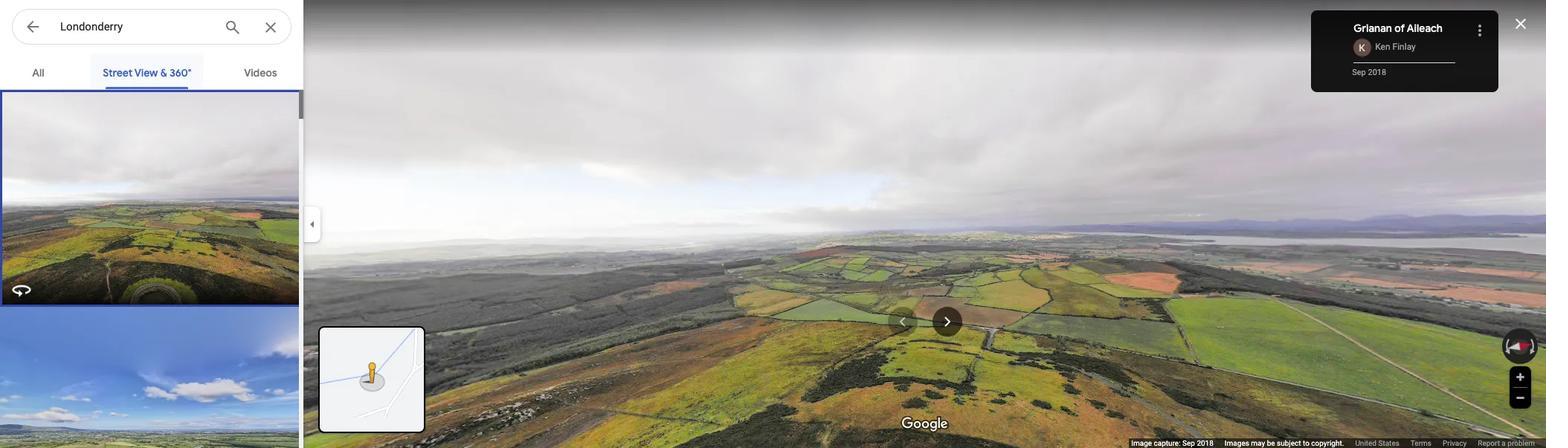 Task type: describe. For each thing, give the bounding box(es) containing it.
videos button
[[232, 54, 289, 89]]

may
[[1252, 440, 1266, 448]]

Londonderry field
[[12, 9, 292, 45]]

street view & 360° button
[[91, 54, 203, 89]]

images may be subject to copyright.
[[1225, 440, 1345, 448]]

street
[[103, 66, 133, 80]]

1 horizontal spatial sep
[[1353, 68, 1367, 77]]

tab list inside google maps element
[[0, 54, 304, 89]]

united states
[[1356, 440, 1400, 448]]

all
[[32, 66, 44, 80]]

ken finlay link
[[1376, 42, 1417, 52]]

to
[[1304, 440, 1310, 448]]

privacy button
[[1444, 439, 1468, 449]]

report a problem
[[1479, 440, 1536, 448]]

2018 inside footer
[[1198, 440, 1214, 448]]

united states button
[[1356, 439, 1400, 449]]

copyright.
[[1312, 440, 1345, 448]]

all button
[[14, 54, 62, 89]]

problem
[[1509, 440, 1536, 448]]

view ken finlay's profile image
[[1354, 39, 1372, 57]]

ken finlay
[[1376, 42, 1417, 52]]

a
[[1503, 440, 1507, 448]]

photo 2 image
[[0, 307, 302, 449]]

sep 2018
[[1353, 68, 1387, 77]]

view
[[135, 66, 158, 80]]

zoom in image
[[1516, 372, 1527, 383]]

 search field
[[12, 9, 304, 48]]

be
[[1268, 440, 1276, 448]]

google maps element
[[0, 0, 1547, 449]]

zoom out image
[[1516, 393, 1527, 404]]

ken
[[1376, 42, 1391, 52]]



Task type: locate. For each thing, give the bounding box(es) containing it.
tab list
[[0, 54, 304, 89]]

aileach
[[1408, 22, 1444, 35]]

terms
[[1411, 440, 1432, 448]]

report
[[1479, 440, 1501, 448]]

report a problem link
[[1479, 439, 1536, 449]]

2018 left images
[[1198, 440, 1214, 448]]

interactive map image
[[320, 328, 424, 432]]

image
[[1132, 440, 1153, 448]]

images
[[1225, 440, 1250, 448]]

0 horizontal spatial sep
[[1183, 440, 1196, 448]]

footer
[[1132, 439, 1547, 449]]

terms button
[[1411, 439, 1432, 449]]

united
[[1356, 440, 1377, 448]]

image capture: sep 2018
[[1132, 440, 1214, 448]]

videos
[[244, 66, 277, 80]]

photos of grianan of aileach main content
[[0, 54, 304, 449]]

&
[[160, 66, 167, 80]]

footer inside google maps element
[[1132, 439, 1547, 449]]

1 horizontal spatial 2018
[[1369, 68, 1387, 77]]

sep right capture:
[[1183, 440, 1196, 448]]

1 vertical spatial sep
[[1183, 440, 1196, 448]]

subject
[[1278, 440, 1302, 448]]

sep down "view ken finlay's profile" image
[[1353, 68, 1367, 77]]

privacy
[[1444, 440, 1468, 448]]

of
[[1395, 22, 1406, 35]]

street view & 360°
[[103, 66, 192, 80]]

finlay
[[1393, 42, 1417, 52]]

0 vertical spatial sep
[[1353, 68, 1367, 77]]

grianan
[[1354, 22, 1393, 35]]

 button
[[12, 9, 54, 48]]

0 vertical spatial 2018
[[1369, 68, 1387, 77]]

sep
[[1353, 68, 1367, 77], [1183, 440, 1196, 448]]

tab list containing all
[[0, 54, 304, 89]]

2018
[[1369, 68, 1387, 77], [1198, 440, 1214, 448]]

footer containing image capture: sep 2018
[[1132, 439, 1547, 449]]

0 horizontal spatial 2018
[[1198, 440, 1214, 448]]


[[24, 16, 42, 37]]

none field inside 'londonderry' field
[[60, 18, 212, 36]]

grianan of aileach
[[1354, 22, 1444, 35]]

360°
[[170, 66, 192, 80]]

1 vertical spatial 2018
[[1198, 440, 1214, 448]]

collapse side panel image
[[304, 216, 321, 233]]

None field
[[60, 18, 212, 36]]

states
[[1379, 440, 1400, 448]]

2018 down the ken
[[1369, 68, 1387, 77]]

capture:
[[1154, 440, 1181, 448]]



Task type: vqa. For each thing, say whether or not it's contained in the screenshot.
Business's possible
no



